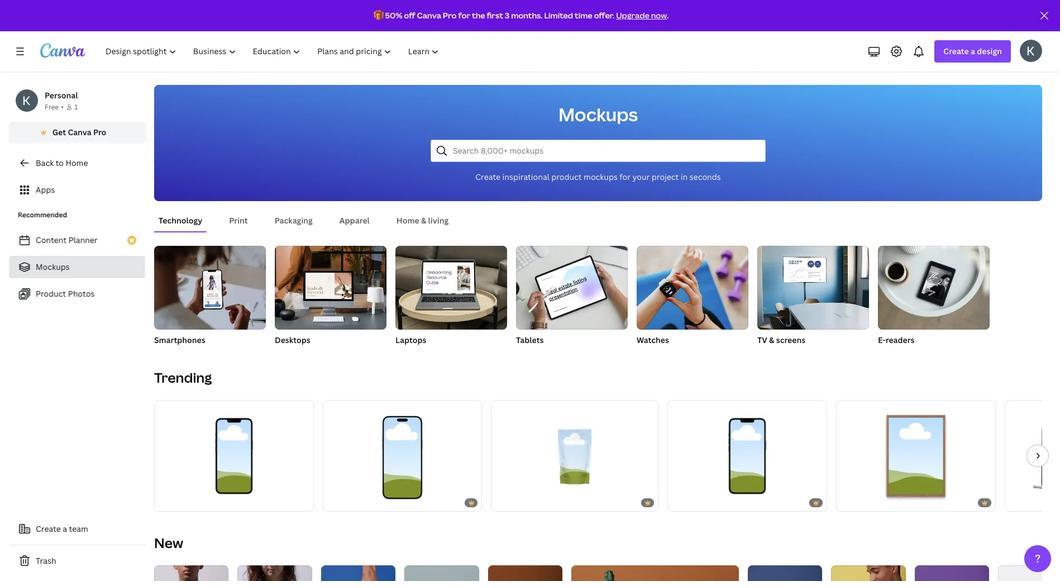 Task type: locate. For each thing, give the bounding box(es) containing it.
trending
[[154, 368, 212, 387]]

pro left "the"
[[443, 10, 457, 21]]

personal
[[45, 90, 78, 101]]

create for create a design
[[944, 46, 970, 56]]

get canva pro
[[52, 127, 106, 138]]

canva inside button
[[68, 127, 91, 138]]

1 horizontal spatial canva
[[417, 10, 442, 21]]

Label search field
[[453, 140, 759, 162]]

1 horizontal spatial &
[[770, 335, 775, 345]]

laptops group
[[396, 246, 508, 347]]

a
[[972, 46, 976, 56], [63, 524, 67, 534]]

1 vertical spatial create
[[476, 172, 501, 182]]

upgrade
[[617, 10, 650, 21]]

0 vertical spatial create
[[944, 46, 970, 56]]

product photos link
[[9, 283, 145, 305]]

2 horizontal spatial create
[[944, 46, 970, 56]]

time
[[575, 10, 593, 21]]

technology button
[[154, 210, 207, 231]]

0 horizontal spatial create
[[36, 524, 61, 534]]

get canva pro button
[[9, 122, 145, 143]]

0 horizontal spatial home
[[66, 158, 88, 168]]

create a design
[[944, 46, 1003, 56]]

& left 'living'
[[421, 215, 427, 226]]

0 vertical spatial &
[[421, 215, 427, 226]]

for left your
[[620, 172, 631, 182]]

3
[[505, 10, 510, 21]]

create for create inspirational product mockups for your project in seconds
[[476, 172, 501, 182]]

pro up back to home link
[[93, 127, 106, 138]]

1 horizontal spatial a
[[972, 46, 976, 56]]

1 vertical spatial for
[[620, 172, 631, 182]]

mockups up label search field
[[559, 102, 638, 126]]

apparel
[[340, 215, 370, 226]]

apparel button
[[335, 210, 374, 231]]

a inside button
[[63, 524, 67, 534]]

0 horizontal spatial &
[[421, 215, 427, 226]]

create left design
[[944, 46, 970, 56]]

free
[[45, 102, 59, 112]]

home
[[66, 158, 88, 168], [397, 215, 420, 226]]

trash
[[36, 556, 56, 566]]

desktops group
[[275, 246, 387, 347]]

home right to
[[66, 158, 88, 168]]

home inside button
[[397, 215, 420, 226]]

& right "tv"
[[770, 335, 775, 345]]

0 horizontal spatial for
[[459, 10, 471, 21]]

tv & screens
[[758, 335, 806, 345]]

1 horizontal spatial mockups
[[559, 102, 638, 126]]

product
[[552, 172, 582, 182]]

0 horizontal spatial canva
[[68, 127, 91, 138]]

mockups
[[559, 102, 638, 126], [36, 262, 70, 272]]

home left 'living'
[[397, 215, 420, 226]]

top level navigation element
[[98, 40, 449, 63]]

0 horizontal spatial mockups
[[36, 262, 70, 272]]

& for tv
[[770, 335, 775, 345]]

&
[[421, 215, 427, 226], [770, 335, 775, 345]]

& inside group
[[770, 335, 775, 345]]

watches group
[[637, 246, 749, 347]]

kendall parks image
[[1021, 40, 1043, 62]]

1 vertical spatial a
[[63, 524, 67, 534]]

canva right off
[[417, 10, 442, 21]]

free •
[[45, 102, 64, 112]]

0 horizontal spatial a
[[63, 524, 67, 534]]

1 vertical spatial home
[[397, 215, 420, 226]]

🎁 50% off canva pro for the first 3 months. limited time offer. upgrade now .
[[374, 10, 669, 21]]

create a team
[[36, 524, 88, 534]]

1 horizontal spatial pro
[[443, 10, 457, 21]]

1 horizontal spatial create
[[476, 172, 501, 182]]

a left design
[[972, 46, 976, 56]]

1 vertical spatial mockups
[[36, 262, 70, 272]]

0 vertical spatial a
[[972, 46, 976, 56]]

product photos
[[36, 288, 95, 299]]

2 vertical spatial create
[[36, 524, 61, 534]]

tv & screens group
[[758, 246, 870, 347]]

mockups down content
[[36, 262, 70, 272]]

1 horizontal spatial for
[[620, 172, 631, 182]]

list
[[9, 229, 145, 305]]

for
[[459, 10, 471, 21], [620, 172, 631, 182]]

a for design
[[972, 46, 976, 56]]

1 horizontal spatial home
[[397, 215, 420, 226]]

create
[[944, 46, 970, 56], [476, 172, 501, 182], [36, 524, 61, 534]]

canva
[[417, 10, 442, 21], [68, 127, 91, 138]]

create left inspirational
[[476, 172, 501, 182]]

create a team button
[[9, 518, 145, 541]]

photos
[[68, 288, 95, 299]]

& inside button
[[421, 215, 427, 226]]

a inside dropdown button
[[972, 46, 976, 56]]

create a design button
[[935, 40, 1012, 63]]

a left team
[[63, 524, 67, 534]]

packaging button
[[270, 210, 317, 231]]

mockups
[[584, 172, 618, 182]]

1 vertical spatial &
[[770, 335, 775, 345]]

create inside dropdown button
[[944, 46, 970, 56]]

trash link
[[9, 550, 145, 572]]

1 vertical spatial pro
[[93, 127, 106, 138]]

create left team
[[36, 524, 61, 534]]

a for team
[[63, 524, 67, 534]]

canva right the get
[[68, 127, 91, 138]]

pro
[[443, 10, 457, 21], [93, 127, 106, 138]]

1 vertical spatial canva
[[68, 127, 91, 138]]

home & living button
[[392, 210, 453, 231]]

create inside button
[[36, 524, 61, 534]]

0 horizontal spatial pro
[[93, 127, 106, 138]]

.
[[668, 10, 669, 21]]

off
[[404, 10, 416, 21]]

group
[[154, 246, 266, 330], [275, 246, 387, 330], [396, 246, 508, 330], [517, 246, 628, 330], [637, 246, 749, 330], [758, 246, 870, 330], [879, 246, 991, 330], [154, 400, 314, 512], [323, 400, 483, 512], [492, 400, 659, 512], [668, 400, 828, 512], [837, 400, 997, 512]]

create for create a team
[[36, 524, 61, 534]]

for left "the"
[[459, 10, 471, 21]]

upgrade now button
[[617, 10, 668, 21]]

new
[[154, 534, 183, 552]]

e-readers
[[879, 335, 915, 345]]



Task type: describe. For each thing, give the bounding box(es) containing it.
living
[[429, 215, 449, 226]]

e-readers group
[[879, 246, 991, 347]]

watches
[[637, 335, 670, 345]]

apps
[[36, 184, 55, 195]]

content
[[36, 235, 67, 245]]

0 vertical spatial pro
[[443, 10, 457, 21]]

pro inside get canva pro button
[[93, 127, 106, 138]]

tv
[[758, 335, 768, 345]]

project
[[652, 172, 679, 182]]

0 vertical spatial canva
[[417, 10, 442, 21]]

50%
[[385, 10, 403, 21]]

print
[[229, 215, 248, 226]]

smartphones group
[[154, 246, 266, 347]]

limited
[[545, 10, 574, 21]]

product
[[36, 288, 66, 299]]

readers
[[886, 335, 915, 345]]

apps link
[[9, 179, 145, 201]]

tablets
[[517, 335, 544, 345]]

mockups link
[[9, 256, 145, 278]]

the
[[472, 10, 486, 21]]

smartphones
[[154, 335, 206, 345]]

your
[[633, 172, 650, 182]]

in
[[681, 172, 688, 182]]

seconds
[[690, 172, 721, 182]]

laptops
[[396, 335, 427, 345]]

desktops
[[275, 335, 311, 345]]

print button
[[225, 210, 253, 231]]

list containing content planner
[[9, 229, 145, 305]]

1
[[74, 102, 78, 112]]

content planner
[[36, 235, 98, 245]]

now
[[652, 10, 668, 21]]

planner
[[69, 235, 98, 245]]

get
[[52, 127, 66, 138]]

back
[[36, 158, 54, 168]]

technology
[[159, 215, 203, 226]]

packaging
[[275, 215, 313, 226]]

create inspirational product mockups for your project in seconds
[[476, 172, 721, 182]]

to
[[56, 158, 64, 168]]

design
[[978, 46, 1003, 56]]

recommended
[[18, 210, 67, 220]]

🎁
[[374, 10, 384, 21]]

months.
[[512, 10, 543, 21]]

•
[[61, 102, 64, 112]]

first
[[487, 10, 504, 21]]

screens
[[777, 335, 806, 345]]

back to home link
[[9, 152, 145, 174]]

& for home
[[421, 215, 427, 226]]

home & living
[[397, 215, 449, 226]]

inspirational
[[503, 172, 550, 182]]

e-
[[879, 335, 886, 345]]

0 vertical spatial home
[[66, 158, 88, 168]]

0 vertical spatial mockups
[[559, 102, 638, 126]]

content planner link
[[9, 229, 145, 252]]

team
[[69, 524, 88, 534]]

back to home
[[36, 158, 88, 168]]

offer.
[[594, 10, 615, 21]]

tablets group
[[517, 246, 628, 347]]

0 vertical spatial for
[[459, 10, 471, 21]]



Task type: vqa. For each thing, say whether or not it's contained in the screenshot.
HOME inside the button
yes



